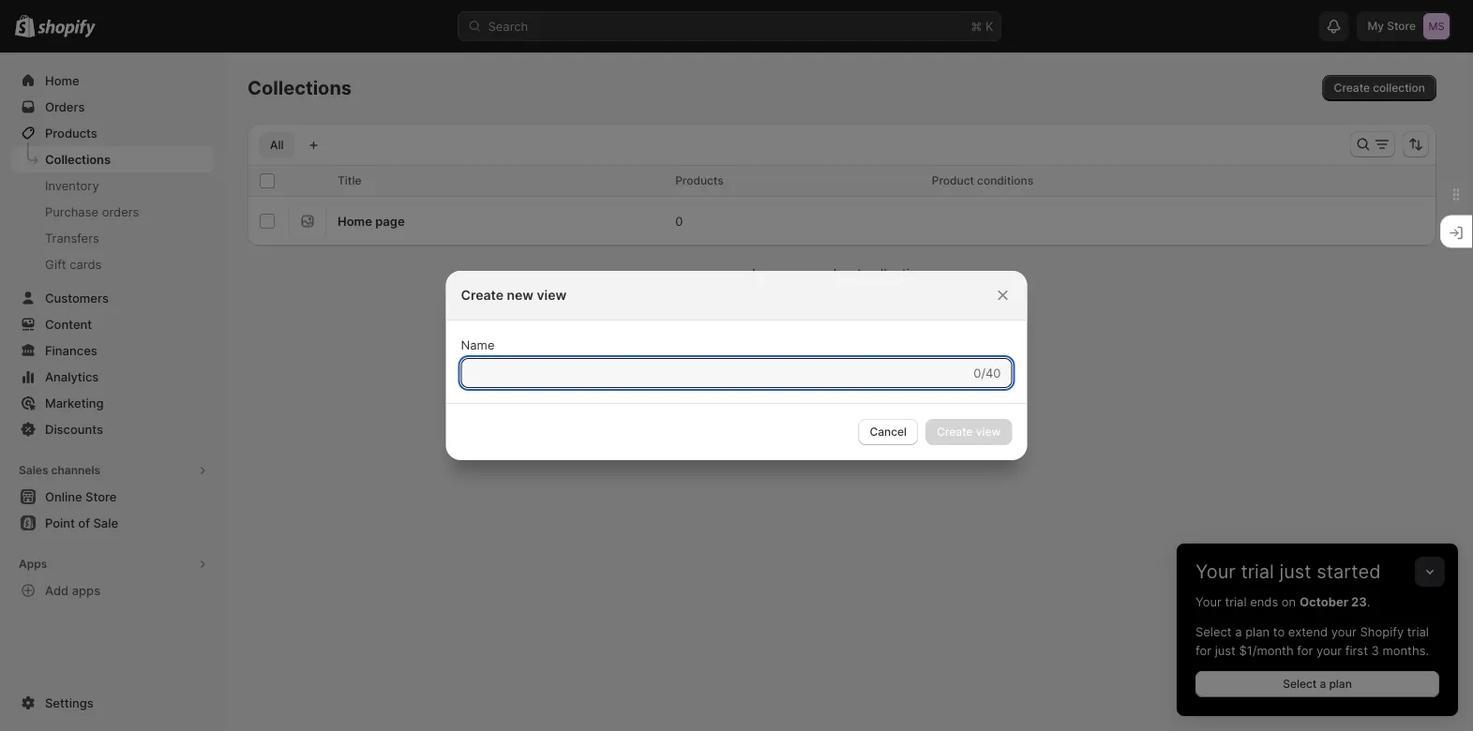 Task type: locate. For each thing, give the bounding box(es) containing it.
1 vertical spatial your
[[1195, 594, 1222, 609]]

home left page
[[338, 214, 372, 228]]

plan up $1/month
[[1245, 624, 1270, 639]]

add apps button
[[11, 578, 214, 604]]

your left ends
[[1195, 594, 1222, 609]]

just inside dropdown button
[[1279, 560, 1311, 583]]

conditions
[[977, 174, 1033, 188]]

extend
[[1288, 624, 1328, 639]]

home
[[45, 73, 79, 88], [338, 214, 372, 228]]

home inside "link"
[[45, 73, 79, 88]]

a inside the select a plan to extend your shopify trial for just $1/month for your first 3 months.
[[1235, 624, 1242, 639]]

on
[[1282, 594, 1296, 609]]

your left first
[[1316, 643, 1342, 658]]

select
[[1195, 624, 1232, 639], [1283, 677, 1317, 691]]

a down the select a plan to extend your shopify trial for just $1/month for your first 3 months.
[[1320, 677, 1326, 691]]

your inside dropdown button
[[1195, 560, 1236, 583]]

1 vertical spatial collections
[[45, 152, 111, 166]]

just inside the select a plan to extend your shopify trial for just $1/month for your first 3 months.
[[1215, 643, 1236, 658]]

select down the select a plan to extend your shopify trial for just $1/month for your first 3 months.
[[1283, 677, 1317, 691]]

0 vertical spatial just
[[1279, 560, 1311, 583]]

collections
[[248, 76, 352, 99], [45, 152, 111, 166]]

orders
[[102, 204, 139, 219]]

trial
[[1241, 560, 1274, 583], [1225, 594, 1247, 609], [1407, 624, 1429, 639]]

home page link
[[338, 214, 405, 228]]

collections link
[[11, 146, 214, 173]]

settings
[[45, 696, 93, 710]]

your for your trial just started
[[1195, 560, 1236, 583]]

products up collections link
[[45, 126, 97, 140]]

23
[[1351, 594, 1367, 609]]

select inside the select a plan to extend your shopify trial for just $1/month for your first 3 months.
[[1195, 624, 1232, 639]]

0 vertical spatial plan
[[1245, 624, 1270, 639]]

purchase orders
[[45, 204, 139, 219]]

1 vertical spatial products
[[675, 174, 724, 188]]

3
[[1371, 643, 1379, 658]]

just left $1/month
[[1215, 643, 1236, 658]]

a
[[1235, 624, 1242, 639], [1320, 677, 1326, 691]]

your for your trial ends on october 23 .
[[1195, 594, 1222, 609]]

plan
[[1245, 624, 1270, 639], [1329, 677, 1352, 691]]

1 horizontal spatial home
[[338, 214, 372, 228]]

home for home
[[45, 73, 79, 88]]

0 horizontal spatial just
[[1215, 643, 1236, 658]]

0 vertical spatial collections
[[248, 76, 352, 99]]

your up first
[[1331, 624, 1357, 639]]

0 vertical spatial products
[[45, 126, 97, 140]]

1 horizontal spatial create
[[1334, 81, 1370, 95]]

create inside dialog
[[461, 287, 504, 303]]

1 horizontal spatial just
[[1279, 560, 1311, 583]]

create collection
[[1334, 81, 1425, 95]]

learn more about collections
[[752, 266, 932, 282]]

collections up "inventory"
[[45, 152, 111, 166]]

Name text field
[[461, 358, 970, 388]]

a up $1/month
[[1235, 624, 1242, 639]]

0 horizontal spatial create
[[461, 287, 504, 303]]

apps
[[72, 583, 100, 598]]

1 horizontal spatial products
[[675, 174, 724, 188]]

create collection link
[[1323, 75, 1436, 101]]

create left collection on the top
[[1334, 81, 1370, 95]]

0 horizontal spatial products
[[45, 126, 97, 140]]

0 vertical spatial trial
[[1241, 560, 1274, 583]]

k
[[985, 19, 993, 33]]

for down the extend
[[1297, 643, 1313, 658]]

trial inside the select a plan to extend your shopify trial for just $1/month for your first 3 months.
[[1407, 624, 1429, 639]]

create for create new view
[[461, 287, 504, 303]]

trial up the "months."
[[1407, 624, 1429, 639]]

1 vertical spatial select
[[1283, 677, 1317, 691]]

new
[[507, 287, 534, 303]]

your up your trial ends on october 23 .
[[1195, 560, 1236, 583]]

1 horizontal spatial select
[[1283, 677, 1317, 691]]

⌘
[[971, 19, 982, 33]]

products
[[45, 126, 97, 140], [675, 174, 724, 188]]

create left new on the top left
[[461, 287, 504, 303]]

add
[[45, 583, 69, 598]]

⌘ k
[[971, 19, 993, 33]]

1 vertical spatial trial
[[1225, 594, 1247, 609]]

1 horizontal spatial for
[[1297, 643, 1313, 658]]

0 vertical spatial select
[[1195, 624, 1232, 639]]

$1/month
[[1239, 643, 1294, 658]]

1 vertical spatial home
[[338, 214, 372, 228]]

1 vertical spatial create
[[461, 287, 504, 303]]

discounts
[[45, 422, 103, 436]]

select left to
[[1195, 624, 1232, 639]]

your
[[1195, 560, 1236, 583], [1195, 594, 1222, 609]]

products up the 0
[[675, 174, 724, 188]]

inventory link
[[11, 173, 214, 199]]

2 vertical spatial trial
[[1407, 624, 1429, 639]]

purchase
[[45, 204, 99, 219]]

ends
[[1250, 594, 1278, 609]]

0 horizontal spatial a
[[1235, 624, 1242, 639]]

0 vertical spatial your
[[1195, 560, 1236, 583]]

plan down first
[[1329, 677, 1352, 691]]

0 vertical spatial home
[[45, 73, 79, 88]]

1 for from the left
[[1195, 643, 1211, 658]]

plan inside the select a plan to extend your shopify trial for just $1/month for your first 3 months.
[[1245, 624, 1270, 639]]

sales
[[19, 464, 48, 477]]

.
[[1367, 594, 1370, 609]]

settings link
[[11, 690, 214, 716]]

1 your from the top
[[1195, 560, 1236, 583]]

select a plan
[[1283, 677, 1352, 691]]

0 horizontal spatial for
[[1195, 643, 1211, 658]]

page
[[375, 214, 405, 228]]

purchase orders link
[[11, 199, 214, 225]]

1 vertical spatial just
[[1215, 643, 1236, 658]]

title
[[338, 174, 361, 188]]

title button
[[338, 172, 380, 190]]

0 vertical spatial create
[[1334, 81, 1370, 95]]

all
[[270, 138, 284, 152]]

0 horizontal spatial plan
[[1245, 624, 1270, 639]]

trial inside dropdown button
[[1241, 560, 1274, 583]]

trial up ends
[[1241, 560, 1274, 583]]

trial left ends
[[1225, 594, 1247, 609]]

gift cards link
[[11, 251, 214, 278]]

0 horizontal spatial select
[[1195, 624, 1232, 639]]

gift
[[45, 257, 66, 271]]

1 horizontal spatial a
[[1320, 677, 1326, 691]]

apps
[[19, 557, 47, 571]]

just up the on
[[1279, 560, 1311, 583]]

plan for select a plan
[[1329, 677, 1352, 691]]

select for select a plan to extend your shopify trial for just $1/month for your first 3 months.
[[1195, 624, 1232, 639]]

1 vertical spatial plan
[[1329, 677, 1352, 691]]

0 horizontal spatial home
[[45, 73, 79, 88]]

collection
[[1373, 81, 1425, 95]]

2 your from the top
[[1195, 594, 1222, 609]]

1 vertical spatial a
[[1320, 677, 1326, 691]]

1 horizontal spatial plan
[[1329, 677, 1352, 691]]

collections up all
[[248, 76, 352, 99]]

about
[[826, 266, 862, 282]]

your
[[1331, 624, 1357, 639], [1316, 643, 1342, 658]]

product
[[932, 174, 974, 188]]

for left $1/month
[[1195, 643, 1211, 658]]

just
[[1279, 560, 1311, 583], [1215, 643, 1236, 658]]

collections link
[[865, 266, 932, 282]]

october
[[1299, 594, 1348, 609]]

to
[[1273, 624, 1285, 639]]

create
[[1334, 81, 1370, 95], [461, 287, 504, 303]]

1 horizontal spatial collections
[[248, 76, 352, 99]]

0 vertical spatial a
[[1235, 624, 1242, 639]]

for
[[1195, 643, 1211, 658], [1297, 643, 1313, 658]]

shopify
[[1360, 624, 1404, 639]]

home down "shopify" image
[[45, 73, 79, 88]]



Task type: describe. For each thing, give the bounding box(es) containing it.
apps button
[[11, 551, 214, 578]]

trial for just
[[1241, 560, 1274, 583]]

0 horizontal spatial collections
[[45, 152, 111, 166]]

cards
[[70, 257, 102, 271]]

home page
[[338, 214, 405, 228]]

sales channels
[[19, 464, 100, 477]]

a for select a plan to extend your shopify trial for just $1/month for your first 3 months.
[[1235, 624, 1242, 639]]

0
[[675, 214, 683, 228]]

products inside the products link
[[45, 126, 97, 140]]

your trial just started
[[1195, 560, 1381, 583]]

more
[[791, 266, 822, 282]]

gift cards
[[45, 257, 102, 271]]

transfers link
[[11, 225, 214, 251]]

select for select a plan
[[1283, 677, 1317, 691]]

first
[[1345, 643, 1368, 658]]

home for home page
[[338, 214, 372, 228]]

your trial just started button
[[1177, 544, 1458, 583]]

transfers
[[45, 231, 99, 245]]

product conditions
[[932, 174, 1033, 188]]

months.
[[1382, 643, 1429, 658]]

name
[[461, 338, 495, 352]]

home link
[[11, 68, 214, 94]]

collections
[[865, 266, 932, 282]]

select a plan to extend your shopify trial for just $1/month for your first 3 months.
[[1195, 624, 1429, 658]]

cancel button
[[858, 419, 918, 445]]

select a plan link
[[1195, 671, 1439, 698]]

2 for from the left
[[1297, 643, 1313, 658]]

all button
[[259, 132, 295, 158]]

create new view dialog
[[0, 271, 1473, 460]]

add apps
[[45, 583, 100, 598]]

create for create collection
[[1334, 81, 1370, 95]]

a for select a plan
[[1320, 677, 1326, 691]]

cancel
[[870, 425, 907, 439]]

view
[[537, 287, 567, 303]]

sales channels button
[[11, 458, 214, 484]]

discounts link
[[11, 416, 214, 443]]

your trial ends on october 23 .
[[1195, 594, 1370, 609]]

channels
[[51, 464, 100, 477]]

create new view
[[461, 287, 567, 303]]

1 vertical spatial your
[[1316, 643, 1342, 658]]

learn
[[752, 266, 787, 282]]

trial for ends
[[1225, 594, 1247, 609]]

inventory
[[45, 178, 99, 193]]

products link
[[11, 120, 214, 146]]

plan for select a plan to extend your shopify trial for just $1/month for your first 3 months.
[[1245, 624, 1270, 639]]

started
[[1317, 560, 1381, 583]]

search
[[488, 19, 528, 33]]

your trial just started element
[[1177, 593, 1458, 716]]

0 vertical spatial your
[[1331, 624, 1357, 639]]

shopify image
[[38, 19, 96, 38]]



Task type: vqa. For each thing, say whether or not it's contained in the screenshot.
Select a plan "link"
yes



